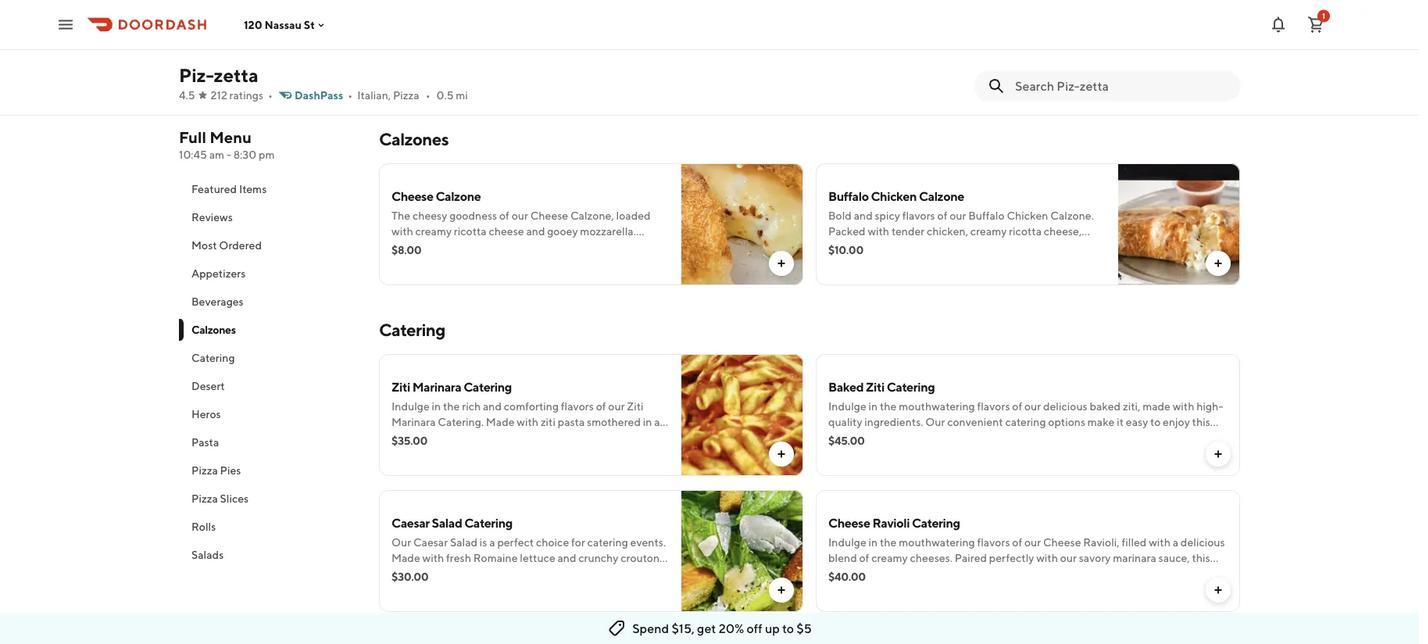 Task type: locate. For each thing, give the bounding box(es) containing it.
add item to cart image
[[776, 257, 788, 270], [1213, 257, 1225, 270], [1213, 448, 1225, 460]]

3 • from the left
[[426, 89, 430, 102]]

1 horizontal spatial a
[[1173, 536, 1179, 549]]

1 the from the top
[[880, 400, 897, 413]]

this for cheese ravioli catering
[[1193, 552, 1211, 564]]

italian
[[863, 431, 894, 444], [863, 567, 894, 580]]

1 horizontal spatial •
[[348, 89, 353, 102]]

add
[[1068, 567, 1090, 580]]

0 horizontal spatial is
[[576, 240, 583, 253]]

flavors up convenient
[[978, 400, 1010, 413]]

and inside cheese ravioli catering indulge in the mouthwatering flavors of our cheese ravioli, filled with a delicious blend of creamy cheeses. paired perfectly with our savory marinara sauce, this classic italian dish is sure to satisfy your cravings. add our cheese ravioli to your cart now and elevate your next meal!
[[873, 583, 892, 596]]

indulge inside cheese ravioli catering indulge in the mouthwatering flavors of our cheese ravioli, filled with a delicious blend of creamy cheeses. paired perfectly with our savory marinara sauce, this classic italian dish is sure to satisfy your cravings. add our cheese ravioli to your cart now and elevate your next meal!
[[829, 536, 867, 549]]

chicken
[[871, 189, 917, 204]]

this right the perfection,
[[495, 240, 513, 253]]

a up sauce,
[[1173, 536, 1179, 549]]

is down gooey
[[576, 240, 583, 253]]

• right ratings
[[268, 89, 273, 102]]

baked down the
[[392, 240, 424, 253]]

2 flavors from the top
[[978, 536, 1010, 549]]

slices
[[220, 492, 249, 505]]

1 horizontal spatial order
[[1013, 431, 1043, 444]]

0 vertical spatial flavors
[[978, 400, 1010, 413]]

italian for ziti
[[863, 431, 894, 444]]

cheese
[[392, 189, 434, 204], [531, 209, 568, 222], [829, 516, 871, 530], [1044, 536, 1082, 549], [1111, 567, 1149, 580]]

212
[[211, 89, 227, 102]]

savory
[[515, 240, 547, 253], [1079, 552, 1111, 564]]

1 classic from the top
[[829, 431, 861, 444]]

1 horizontal spatial calzones
[[379, 129, 449, 149]]

now right cart
[[850, 583, 871, 596]]

mouthwatering inside baked ziti catering indulge in the mouthwatering flavors of our delicious baked ziti, made with high- quality ingredients. our convenient catering options make it easy to enjoy this classic italian dish at your next event. order now and treat your guests to a memorable culinary experience!
[[899, 400, 975, 413]]

1 horizontal spatial is
[[919, 567, 927, 580]]

2 in from the top
[[869, 536, 878, 549]]

cheese up blend
[[829, 516, 871, 530]]

get
[[697, 621, 716, 636]]

1 mouthwatering from the top
[[899, 400, 975, 413]]

2 horizontal spatial now
[[1045, 431, 1066, 444]]

1 horizontal spatial ziti
[[866, 380, 885, 394]]

with up sauce,
[[1149, 536, 1171, 549]]

to down sauce,
[[1187, 567, 1197, 580]]

0 vertical spatial delicious
[[1044, 400, 1088, 413]]

classic inside baked ziti catering indulge in the mouthwatering flavors of our delicious baked ziti, made with high- quality ingredients. our convenient catering options make it easy to enjoy this classic italian dish at your next event. order now and treat your guests to a memorable culinary experience!
[[829, 431, 861, 444]]

creamy up the elevate
[[872, 552, 908, 564]]

8:30
[[234, 148, 257, 161]]

2 horizontal spatial a
[[1187, 431, 1193, 444]]

ravioli down sauce,
[[1151, 567, 1184, 580]]

our right add
[[1092, 567, 1108, 580]]

2 italian from the top
[[863, 567, 894, 580]]

your inside cheese calzone the cheesy goodness of our cheese calzone, loaded with creamy ricotta cheese and gooey mozzarella. baked to perfection, this savory treat is a must-try for all cheese lovers. order now and satisfy your cravings!
[[573, 256, 595, 269]]

a down enjoy
[[1187, 431, 1193, 444]]

0 vertical spatial calzones
[[379, 129, 449, 149]]

enjoy
[[1163, 416, 1190, 428]]

Item Search search field
[[1016, 77, 1228, 95]]

snapple image
[[682, 0, 804, 95]]

1 flavors from the top
[[978, 400, 1010, 413]]

add item to cart image
[[776, 448, 788, 460], [776, 584, 788, 596], [1213, 584, 1225, 596]]

this down high- at bottom right
[[1193, 416, 1211, 428]]

0 vertical spatial next
[[956, 431, 978, 444]]

am
[[209, 148, 224, 161]]

0 vertical spatial indulge
[[829, 400, 867, 413]]

the
[[392, 209, 410, 222]]

catering up marinara
[[379, 320, 446, 340]]

is left sure on the right of the page
[[919, 567, 927, 580]]

catering up the ingredients.
[[887, 380, 935, 394]]

the inside baked ziti catering indulge in the mouthwatering flavors of our delicious baked ziti, made with high- quality ingredients. our convenient catering options make it easy to enjoy this classic italian dish at your next event. order now and treat your guests to a memorable culinary experience!
[[880, 400, 897, 413]]

0 vertical spatial italian
[[863, 431, 894, 444]]

goodness
[[450, 209, 497, 222]]

$5
[[797, 621, 812, 636]]

1 vertical spatial indulge
[[829, 536, 867, 549]]

cheese down marinara
[[1111, 567, 1149, 580]]

satisfy inside cheese calzone the cheesy goodness of our cheese calzone, loaded with creamy ricotta cheese and gooey mozzarella. baked to perfection, this savory treat is a must-try for all cheese lovers. order now and satisfy your cravings!
[[540, 256, 571, 269]]

0 horizontal spatial cheese
[[392, 256, 427, 269]]

1 horizontal spatial satisfy
[[965, 567, 996, 580]]

flavors up perfectly
[[978, 536, 1010, 549]]

salad
[[432, 516, 462, 530]]

quality
[[829, 416, 863, 428]]

$8.00
[[392, 244, 422, 256]]

$15,
[[672, 621, 695, 636]]

pizza right 'italian,'
[[393, 89, 420, 102]]

baked
[[392, 240, 424, 253], [829, 380, 864, 394]]

0 horizontal spatial calzones
[[192, 323, 236, 336]]

calzone right chicken
[[919, 189, 965, 204]]

in for ravioli
[[869, 536, 878, 549]]

2 the from the top
[[880, 536, 897, 549]]

pizza left pies
[[192, 464, 218, 477]]

2 indulge from the top
[[829, 536, 867, 549]]

catering up 'desert'
[[192, 351, 235, 364]]

delicious
[[1044, 400, 1088, 413], [1181, 536, 1225, 549]]

in inside baked ziti catering indulge in the mouthwatering flavors of our delicious baked ziti, made with high- quality ingredients. our convenient catering options make it easy to enjoy this classic italian dish at your next event. order now and treat your guests to a memorable culinary experience!
[[869, 400, 878, 413]]

this inside baked ziti catering indulge in the mouthwatering flavors of our delicious baked ziti, made with high- quality ingredients. our convenient catering options make it easy to enjoy this classic italian dish at your next event. order now and treat your guests to a memorable culinary experience!
[[1193, 416, 1211, 428]]

pizza up rolls at the bottom left of page
[[192, 492, 218, 505]]

catering for ziti
[[464, 380, 512, 394]]

next up experience!
[[956, 431, 978, 444]]

savory down "ravioli,"
[[1079, 552, 1111, 564]]

1 vertical spatial savory
[[1079, 552, 1111, 564]]

classic down quality
[[829, 431, 861, 444]]

•
[[268, 89, 273, 102], [348, 89, 353, 102], [426, 89, 430, 102]]

0 horizontal spatial creamy
[[416, 225, 452, 238]]

satisfy for cheese ravioli catering
[[965, 567, 996, 580]]

1 horizontal spatial treat
[[1089, 431, 1113, 444]]

cheese left lovers.
[[392, 256, 427, 269]]

of up perfectly
[[1013, 536, 1023, 549]]

this right sauce,
[[1193, 552, 1211, 564]]

mouthwatering for baked ziti catering
[[899, 400, 975, 413]]

our inside baked ziti catering indulge in the mouthwatering flavors of our delicious baked ziti, made with high- quality ingredients. our convenient catering options make it easy to enjoy this classic italian dish at your next event. order now and treat your guests to a memorable culinary experience!
[[1025, 400, 1041, 413]]

0 vertical spatial treat
[[549, 240, 573, 253]]

0 vertical spatial satisfy
[[540, 256, 571, 269]]

1 horizontal spatial now
[[850, 583, 871, 596]]

1 vertical spatial flavors
[[978, 536, 1010, 549]]

a inside baked ziti catering indulge in the mouthwatering flavors of our delicious baked ziti, made with high- quality ingredients. our convenient catering options make it easy to enjoy this classic italian dish at your next event. order now and treat your guests to a memorable culinary experience!
[[1187, 431, 1193, 444]]

with up the cravings.
[[1037, 552, 1058, 564]]

catering inside baked ziti catering indulge in the mouthwatering flavors of our delicious baked ziti, made with high- quality ingredients. our convenient catering options make it easy to enjoy this classic italian dish at your next event. order now and treat your guests to a memorable culinary experience!
[[887, 380, 935, 394]]

1 horizontal spatial delicious
[[1181, 536, 1225, 549]]

convenient
[[948, 416, 1003, 428]]

the up the elevate
[[880, 536, 897, 549]]

1 indulge from the top
[[829, 400, 867, 413]]

now down goodness
[[495, 256, 516, 269]]

1 in from the top
[[869, 400, 878, 413]]

0 horizontal spatial order
[[463, 256, 493, 269]]

open menu image
[[56, 15, 75, 34]]

italian inside cheese ravioli catering indulge in the mouthwatering flavors of our cheese ravioli, filled with a delicious blend of creamy cheeses. paired perfectly with our savory marinara sauce, this classic italian dish is sure to satisfy your cravings. add our cheese ravioli to your cart now and elevate your next meal!
[[863, 567, 894, 580]]

1 horizontal spatial savory
[[1079, 552, 1111, 564]]

our up catering
[[1025, 400, 1041, 413]]

dish up the elevate
[[896, 567, 917, 580]]

of up catering
[[1013, 400, 1023, 413]]

it
[[1117, 416, 1124, 428]]

perfectly
[[990, 552, 1035, 564]]

savory inside cheese calzone the cheesy goodness of our cheese calzone, loaded with creamy ricotta cheese and gooey mozzarella. baked to perfection, this savory treat is a must-try for all cheese lovers. order now and satisfy your cravings!
[[515, 240, 547, 253]]

add item to cart image for caesar salad catering
[[776, 584, 788, 596]]

flavors for baked ziti catering
[[978, 400, 1010, 413]]

1 vertical spatial next
[[957, 583, 980, 596]]

calzone up goodness
[[436, 189, 481, 204]]

delicious inside cheese ravioli catering indulge in the mouthwatering flavors of our cheese ravioli, filled with a delicious blend of creamy cheeses. paired perfectly with our savory marinara sauce, this classic italian dish is sure to satisfy your cravings. add our cheese ravioli to your cart now and elevate your next meal!
[[1181, 536, 1225, 549]]

creamy inside cheese ravioli catering indulge in the mouthwatering flavors of our cheese ravioli, filled with a delicious blend of creamy cheeses. paired perfectly with our savory marinara sauce, this classic italian dish is sure to satisfy your cravings. add our cheese ravioli to your cart now and elevate your next meal!
[[872, 552, 908, 564]]

1 horizontal spatial creamy
[[872, 552, 908, 564]]

featured items
[[192, 183, 267, 195]]

1 vertical spatial baked
[[829, 380, 864, 394]]

0 vertical spatial this
[[495, 240, 513, 253]]

delicious up options
[[1044, 400, 1088, 413]]

of
[[500, 209, 510, 222], [1013, 400, 1023, 413], [1013, 536, 1023, 549], [860, 552, 870, 564]]

2 mouthwatering from the top
[[899, 536, 975, 549]]

marinara
[[413, 380, 462, 394]]

delicious inside baked ziti catering indulge in the mouthwatering flavors of our delicious baked ziti, made with high- quality ingredients. our convenient catering options make it easy to enjoy this classic italian dish at your next event. order now and treat your guests to a memorable culinary experience!
[[1044, 400, 1088, 413]]

paired
[[955, 552, 987, 564]]

1 vertical spatial creamy
[[872, 552, 908, 564]]

1 vertical spatial the
[[880, 536, 897, 549]]

ziti up the ingredients.
[[866, 380, 885, 394]]

our right goodness
[[512, 209, 528, 222]]

to up lovers.
[[426, 240, 436, 253]]

2 calzone from the left
[[919, 189, 965, 204]]

baked
[[1090, 400, 1121, 413]]

ziti marinara catering
[[392, 380, 512, 394]]

0 vertical spatial dish
[[896, 431, 917, 444]]

1 vertical spatial classic
[[829, 567, 861, 580]]

1 vertical spatial italian
[[863, 567, 894, 580]]

italian inside baked ziti catering indulge in the mouthwatering flavors of our delicious baked ziti, made with high- quality ingredients. our convenient catering options make it easy to enjoy this classic italian dish at your next event. order now and treat your guests to a memorable culinary experience!
[[863, 431, 894, 444]]

ziti left marinara
[[392, 380, 410, 394]]

treat down "make"
[[1089, 431, 1113, 444]]

dish inside cheese ravioli catering indulge in the mouthwatering flavors of our cheese ravioli, filled with a delicious blend of creamy cheeses. paired perfectly with our savory marinara sauce, this classic italian dish is sure to satisfy your cravings. add our cheese ravioli to your cart now and elevate your next meal!
[[896, 567, 917, 580]]

salads button
[[179, 541, 360, 569]]

1 horizontal spatial baked
[[829, 380, 864, 394]]

0 horizontal spatial ravioli
[[873, 516, 910, 530]]

order down the perfection,
[[463, 256, 493, 269]]

our up add
[[1061, 552, 1077, 564]]

1 calzone from the left
[[436, 189, 481, 204]]

dish up culinary
[[896, 431, 917, 444]]

0 vertical spatial a
[[585, 240, 591, 253]]

0 horizontal spatial delicious
[[1044, 400, 1088, 413]]

is inside cheese ravioli catering indulge in the mouthwatering flavors of our cheese ravioli, filled with a delicious blend of creamy cheeses. paired perfectly with our savory marinara sauce, this classic italian dish is sure to satisfy your cravings. add our cheese ravioli to your cart now and elevate your next meal!
[[919, 567, 927, 580]]

1 vertical spatial this
[[1193, 416, 1211, 428]]

0 vertical spatial in
[[869, 400, 878, 413]]

appetizers
[[192, 267, 246, 280]]

the up the ingredients.
[[880, 400, 897, 413]]

filled
[[1122, 536, 1147, 549]]

1 vertical spatial is
[[919, 567, 927, 580]]

order down catering
[[1013, 431, 1043, 444]]

0 horizontal spatial treat
[[549, 240, 573, 253]]

cheese up gooey
[[531, 209, 568, 222]]

1 items, open order cart image
[[1307, 15, 1326, 34]]

full menu 10:45 am - 8:30 pm
[[179, 128, 275, 161]]

mouthwatering up cheeses.
[[899, 536, 975, 549]]

0 horizontal spatial a
[[585, 240, 591, 253]]

ravioli,
[[1084, 536, 1120, 549]]

italian,
[[357, 89, 391, 102]]

1 vertical spatial mouthwatering
[[899, 536, 975, 549]]

buffalo chicken calzone
[[829, 189, 965, 204]]

cravings.
[[1023, 567, 1066, 580]]

options
[[1049, 416, 1086, 428]]

next
[[956, 431, 978, 444], [957, 583, 980, 596]]

catering button
[[179, 344, 360, 372]]

this inside cheese calzone the cheesy goodness of our cheese calzone, loaded with creamy ricotta cheese and gooey mozzarella. baked to perfection, this savory treat is a must-try for all cheese lovers. order now and satisfy your cravings!
[[495, 240, 513, 253]]

this for baked ziti catering
[[1193, 416, 1211, 428]]

now
[[495, 256, 516, 269], [1045, 431, 1066, 444], [850, 583, 871, 596]]

1 horizontal spatial ravioli
[[1151, 567, 1184, 580]]

beverages button
[[179, 288, 360, 316]]

212 ratings •
[[211, 89, 273, 102]]

loaded
[[616, 209, 651, 222]]

indulge up quality
[[829, 400, 867, 413]]

2 vertical spatial this
[[1193, 552, 1211, 564]]

1 vertical spatial satisfy
[[965, 567, 996, 580]]

memorable
[[829, 447, 885, 460]]

the inside cheese ravioli catering indulge in the mouthwatering flavors of our cheese ravioli, filled with a delicious blend of creamy cheeses. paired perfectly with our savory marinara sauce, this classic italian dish is sure to satisfy your cravings. add our cheese ravioli to your cart now and elevate your next meal!
[[880, 536, 897, 549]]

savory right the perfection,
[[515, 240, 547, 253]]

1 vertical spatial order
[[1013, 431, 1043, 444]]

indulge up blend
[[829, 536, 867, 549]]

in inside cheese ravioli catering indulge in the mouthwatering flavors of our cheese ravioli, filled with a delicious blend of creamy cheeses. paired perfectly with our savory marinara sauce, this classic italian dish is sure to satisfy your cravings. add our cheese ravioli to your cart now and elevate your next meal!
[[869, 536, 878, 549]]

2 horizontal spatial •
[[426, 89, 430, 102]]

add item to cart image for ziti marinara catering
[[776, 448, 788, 460]]

0 vertical spatial the
[[880, 400, 897, 413]]

of inside baked ziti catering indulge in the mouthwatering flavors of our delicious baked ziti, made with high- quality ingredients. our convenient catering options make it easy to enjoy this classic italian dish at your next event. order now and treat your guests to a memorable culinary experience!
[[1013, 400, 1023, 413]]

mouthwatering up the our
[[899, 400, 975, 413]]

dashpass •
[[295, 89, 353, 102]]

2 • from the left
[[348, 89, 353, 102]]

• left 0.5
[[426, 89, 430, 102]]

pizza for pizza slices
[[192, 492, 218, 505]]

cheese up add
[[1044, 536, 1082, 549]]

and
[[526, 225, 545, 238], [519, 256, 537, 269], [1068, 431, 1087, 444], [873, 583, 892, 596]]

0 horizontal spatial satisfy
[[540, 256, 571, 269]]

0 vertical spatial mouthwatering
[[899, 400, 975, 413]]

0 horizontal spatial savory
[[515, 240, 547, 253]]

is inside cheese calzone the cheesy goodness of our cheese calzone, loaded with creamy ricotta cheese and gooey mozzarella. baked to perfection, this savory treat is a must-try for all cheese lovers. order now and satisfy your cravings!
[[576, 240, 583, 253]]

0 vertical spatial savory
[[515, 240, 547, 253]]

0 horizontal spatial baked
[[392, 240, 424, 253]]

a inside cheese ravioli catering indulge in the mouthwatering flavors of our cheese ravioli, filled with a delicious blend of creamy cheeses. paired perfectly with our savory marinara sauce, this classic italian dish is sure to satisfy your cravings. add our cheese ravioli to your cart now and elevate your next meal!
[[1173, 536, 1179, 549]]

1 vertical spatial delicious
[[1181, 536, 1225, 549]]

next inside cheese ravioli catering indulge in the mouthwatering flavors of our cheese ravioli, filled with a delicious blend of creamy cheeses. paired perfectly with our savory marinara sauce, this classic italian dish is sure to satisfy your cravings. add our cheese ravioli to your cart now and elevate your next meal!
[[957, 583, 980, 596]]

dish inside baked ziti catering indulge in the mouthwatering flavors of our delicious baked ziti, made with high- quality ingredients. our convenient catering options make it easy to enjoy this classic italian dish at your next event. order now and treat your guests to a memorable culinary experience!
[[896, 431, 917, 444]]

ravioli up the elevate
[[873, 516, 910, 530]]

1 vertical spatial a
[[1187, 431, 1193, 444]]

2 vertical spatial a
[[1173, 536, 1179, 549]]

1 vertical spatial pizza
[[192, 464, 218, 477]]

with down the
[[392, 225, 413, 238]]

now down options
[[1045, 431, 1066, 444]]

0 vertical spatial baked
[[392, 240, 424, 253]]

treat down gooey
[[549, 240, 573, 253]]

20%
[[719, 621, 745, 636]]

baked ziti catering indulge in the mouthwatering flavors of our delicious baked ziti, made with high- quality ingredients. our convenient catering options make it easy to enjoy this classic italian dish at your next event. order now and treat your guests to a memorable culinary experience!
[[829, 380, 1224, 460]]

cheese right ricotta
[[489, 225, 524, 238]]

flavors inside baked ziti catering indulge in the mouthwatering flavors of our delicious baked ziti, made with high- quality ingredients. our convenient catering options make it easy to enjoy this classic italian dish at your next event. order now and treat your guests to a memorable culinary experience!
[[978, 400, 1010, 413]]

2 dish from the top
[[896, 567, 917, 580]]

of right goodness
[[500, 209, 510, 222]]

ordered
[[219, 239, 262, 252]]

1 italian from the top
[[863, 431, 894, 444]]

all
[[654, 240, 666, 253]]

2 ziti from the left
[[866, 380, 885, 394]]

classic inside cheese ravioli catering indulge in the mouthwatering flavors of our cheese ravioli, filled with a delicious blend of creamy cheeses. paired perfectly with our savory marinara sauce, this classic italian dish is sure to satisfy your cravings. add our cheese ravioli to your cart now and elevate your next meal!
[[829, 567, 861, 580]]

piz-
[[179, 64, 214, 86]]

satisfy down paired
[[965, 567, 996, 580]]

in for ziti
[[869, 400, 878, 413]]

0 horizontal spatial now
[[495, 256, 516, 269]]

• left 'italian,'
[[348, 89, 353, 102]]

1 • from the left
[[268, 89, 273, 102]]

classic down blend
[[829, 567, 861, 580]]

satisfy down gooey
[[540, 256, 571, 269]]

our
[[512, 209, 528, 222], [1025, 400, 1041, 413], [1025, 536, 1041, 549], [1061, 552, 1077, 564], [1092, 567, 1108, 580]]

full
[[179, 128, 206, 147]]

0 vertical spatial order
[[463, 256, 493, 269]]

flavors inside cheese ravioli catering indulge in the mouthwatering flavors of our cheese ravioli, filled with a delicious blend of creamy cheeses. paired perfectly with our savory marinara sauce, this classic italian dish is sure to satisfy your cravings. add our cheese ravioli to your cart now and elevate your next meal!
[[978, 536, 1010, 549]]

mouthwatering inside cheese ravioli catering indulge in the mouthwatering flavors of our cheese ravioli, filled with a delicious blend of creamy cheeses. paired perfectly with our savory marinara sauce, this classic italian dish is sure to satisfy your cravings. add our cheese ravioli to your cart now and elevate your next meal!
[[899, 536, 975, 549]]

classic for cheese
[[829, 567, 861, 580]]

2 classic from the top
[[829, 567, 861, 580]]

catering right marinara
[[464, 380, 512, 394]]

perfection,
[[438, 240, 493, 253]]

pizza pies
[[192, 464, 241, 477]]

0 horizontal spatial ziti
[[392, 380, 410, 394]]

cheese ravioli catering indulge in the mouthwatering flavors of our cheese ravioli, filled with a delicious blend of creamy cheeses. paired perfectly with our savory marinara sauce, this classic italian dish is sure to satisfy your cravings. add our cheese ravioli to your cart now and elevate your next meal!
[[829, 516, 1225, 596]]

baked inside cheese calzone the cheesy goodness of our cheese calzone, loaded with creamy ricotta cheese and gooey mozzarella. baked to perfection, this savory treat is a must-try for all cheese lovers. order now and satisfy your cravings!
[[392, 240, 424, 253]]

1 button
[[1301, 9, 1332, 40]]

0 vertical spatial creamy
[[416, 225, 452, 238]]

0 vertical spatial classic
[[829, 431, 861, 444]]

1 vertical spatial treat
[[1089, 431, 1113, 444]]

-
[[227, 148, 231, 161]]

with
[[392, 225, 413, 238], [1173, 400, 1195, 413], [1149, 536, 1171, 549], [1037, 552, 1058, 564]]

$2.30
[[392, 37, 420, 50]]

1
[[1323, 11, 1326, 20]]

with up enjoy
[[1173, 400, 1195, 413]]

0 vertical spatial is
[[576, 240, 583, 253]]

our inside cheese calzone the cheesy goodness of our cheese calzone, loaded with creamy ricotta cheese and gooey mozzarella. baked to perfection, this savory treat is a must-try for all cheese lovers. order now and satisfy your cravings!
[[512, 209, 528, 222]]

next left meal!
[[957, 583, 980, 596]]

baked up quality
[[829, 380, 864, 394]]

1 vertical spatial now
[[1045, 431, 1066, 444]]

0 vertical spatial now
[[495, 256, 516, 269]]

1 ziti from the left
[[392, 380, 410, 394]]

creamy down cheesy
[[416, 225, 452, 238]]

0 vertical spatial cheese
[[489, 225, 524, 238]]

ravioli
[[873, 516, 910, 530], [1151, 567, 1184, 580]]

indulge inside baked ziti catering indulge in the mouthwatering flavors of our delicious baked ziti, made with high- quality ingredients. our convenient catering options make it easy to enjoy this classic italian dish at your next event. order now and treat your guests to a memorable culinary experience!
[[829, 400, 867, 413]]

satisfy inside cheese ravioli catering indulge in the mouthwatering flavors of our cheese ravioli, filled with a delicious blend of creamy cheeses. paired perfectly with our savory marinara sauce, this classic italian dish is sure to satisfy your cravings. add our cheese ravioli to your cart now and elevate your next meal!
[[965, 567, 996, 580]]

our
[[926, 416, 945, 428]]

treat
[[549, 240, 573, 253], [1089, 431, 1113, 444]]

made
[[1143, 400, 1171, 413]]

to
[[426, 240, 436, 253], [1151, 416, 1161, 428], [1174, 431, 1185, 444], [952, 567, 962, 580], [1187, 567, 1197, 580], [783, 621, 794, 636]]

high-
[[1197, 400, 1224, 413]]

2 vertical spatial pizza
[[192, 492, 218, 505]]

this inside cheese ravioli catering indulge in the mouthwatering flavors of our cheese ravioli, filled with a delicious blend of creamy cheeses. paired perfectly with our savory marinara sauce, this classic italian dish is sure to satisfy your cravings. add our cheese ravioli to your cart now and elevate your next meal!
[[1193, 552, 1211, 564]]

1 vertical spatial dish
[[896, 567, 917, 580]]

mouthwatering for cheese ravioli catering
[[899, 536, 975, 549]]

delicious up sauce,
[[1181, 536, 1225, 549]]

of inside cheese calzone the cheesy goodness of our cheese calzone, loaded with creamy ricotta cheese and gooey mozzarella. baked to perfection, this savory treat is a must-try for all cheese lovers. order now and satisfy your cravings!
[[500, 209, 510, 222]]

calzones
[[379, 129, 449, 149], [192, 323, 236, 336]]

0 horizontal spatial •
[[268, 89, 273, 102]]

1 dish from the top
[[896, 431, 917, 444]]

0 horizontal spatial calzone
[[436, 189, 481, 204]]

• for 212 ratings •
[[268, 89, 273, 102]]

4.5
[[179, 89, 195, 102]]

2 vertical spatial now
[[850, 583, 871, 596]]

your
[[573, 256, 595, 269], [931, 431, 953, 444], [1115, 431, 1137, 444], [998, 567, 1020, 580], [1199, 567, 1221, 580], [933, 583, 955, 596]]

1 vertical spatial in
[[869, 536, 878, 549]]

1 horizontal spatial calzone
[[919, 189, 965, 204]]

this
[[495, 240, 513, 253], [1193, 416, 1211, 428], [1193, 552, 1211, 564]]

to right up
[[783, 621, 794, 636]]

satisfy for cheese calzone
[[540, 256, 571, 269]]

the
[[880, 400, 897, 413], [880, 536, 897, 549]]

catering inside cheese ravioli catering indulge in the mouthwatering flavors of our cheese ravioli, filled with a delicious blend of creamy cheeses. paired perfectly with our savory marinara sauce, this classic italian dish is sure to satisfy your cravings. add our cheese ravioli to your cart now and elevate your next meal!
[[912, 516, 961, 530]]

calzones down beverages
[[192, 323, 236, 336]]

guests
[[1140, 431, 1172, 444]]

buffalo chicken calzone image
[[1119, 163, 1241, 285]]

catering up cheeses.
[[912, 516, 961, 530]]

catering right salad
[[465, 516, 513, 530]]

cheese
[[489, 225, 524, 238], [392, 256, 427, 269]]

calzones down italian, pizza • 0.5 mi on the left top of page
[[379, 129, 449, 149]]

a left must-
[[585, 240, 591, 253]]



Task type: describe. For each thing, give the bounding box(es) containing it.
rolls
[[192, 520, 216, 533]]

ziti marinara catering image
[[682, 354, 804, 476]]

treat inside cheese calzone the cheesy goodness of our cheese calzone, loaded with creamy ricotta cheese and gooey mozzarella. baked to perfection, this savory treat is a must-try for all cheese lovers. order now and satisfy your cravings!
[[549, 240, 573, 253]]

now inside cheese calzone the cheesy goodness of our cheese calzone, loaded with creamy ricotta cheese and gooey mozzarella. baked to perfection, this savory treat is a must-try for all cheese lovers. order now and satisfy your cravings!
[[495, 256, 516, 269]]

calzone,
[[571, 209, 614, 222]]

indulge for cheese
[[829, 536, 867, 549]]

featured items button
[[179, 175, 360, 203]]

pasta button
[[179, 428, 360, 457]]

$45.00
[[829, 434, 865, 447]]

indulge for baked
[[829, 400, 867, 413]]

rolls button
[[179, 513, 360, 541]]

most
[[192, 239, 217, 252]]

0 vertical spatial pizza
[[393, 89, 420, 102]]

cart
[[829, 583, 848, 596]]

heros
[[192, 408, 221, 421]]

piz-zetta
[[179, 64, 259, 86]]

treat inside baked ziti catering indulge in the mouthwatering flavors of our delicious baked ziti, made with high- quality ingredients. our convenient catering options make it easy to enjoy this classic italian dish at your next event. order now and treat your guests to a memorable culinary experience!
[[1089, 431, 1113, 444]]

cravings!
[[598, 256, 642, 269]]

to right sure on the right of the page
[[952, 567, 962, 580]]

pasta
[[192, 436, 219, 449]]

spend $15, get 20% off up to $5
[[633, 621, 812, 636]]

pies
[[220, 464, 241, 477]]

featured
[[192, 183, 237, 195]]

reviews
[[192, 211, 233, 224]]

ziti,
[[1123, 400, 1141, 413]]

sauce,
[[1159, 552, 1190, 564]]

catering for cheese
[[912, 516, 961, 530]]

zetta
[[214, 64, 259, 86]]

caesar salad catering
[[392, 516, 513, 530]]

desert
[[192, 380, 225, 392]]

next inside baked ziti catering indulge in the mouthwatering flavors of our delicious baked ziti, made with high- quality ingredients. our convenient catering options make it easy to enjoy this classic italian dish at your next event. order now and treat your guests to a memorable culinary experience!
[[956, 431, 978, 444]]

appetizers button
[[179, 260, 360, 288]]

mozzarella.
[[580, 225, 636, 238]]

120 nassau st
[[244, 18, 315, 31]]

120 nassau st button
[[244, 18, 327, 31]]

caesar salad catering image
[[682, 490, 804, 612]]

baked inside baked ziti catering indulge in the mouthwatering flavors of our delicious baked ziti, made with high- quality ingredients. our convenient catering options make it easy to enjoy this classic italian dish at your next event. order now and treat your guests to a memorable culinary experience!
[[829, 380, 864, 394]]

italian for ravioli
[[863, 567, 894, 580]]

cheese calzone image
[[682, 163, 804, 285]]

nassau
[[265, 18, 302, 31]]

easy
[[1126, 416, 1149, 428]]

savory inside cheese ravioli catering indulge in the mouthwatering flavors of our cheese ravioli, filled with a delicious blend of creamy cheeses. paired perfectly with our savory marinara sauce, this classic italian dish is sure to satisfy your cravings. add our cheese ravioli to your cart now and elevate your next meal!
[[1079, 552, 1111, 564]]

at
[[919, 431, 929, 444]]

of right blend
[[860, 552, 870, 564]]

pm
[[259, 148, 275, 161]]

cheesy
[[413, 209, 447, 222]]

must-
[[593, 240, 623, 253]]

lovers.
[[429, 256, 461, 269]]

with inside cheese calzone the cheesy goodness of our cheese calzone, loaded with creamy ricotta cheese and gooey mozzarella. baked to perfection, this savory treat is a must-try for all cheese lovers. order now and satisfy your cravings!
[[392, 225, 413, 238]]

catering for caesar
[[465, 516, 513, 530]]

culinary
[[887, 447, 927, 460]]

catering for baked
[[887, 380, 935, 394]]

1 horizontal spatial cheese
[[489, 225, 524, 238]]

1 vertical spatial ravioli
[[1151, 567, 1184, 580]]

make
[[1088, 416, 1115, 428]]

our up perfectly
[[1025, 536, 1041, 549]]

event.
[[980, 431, 1011, 444]]

cheeses.
[[910, 552, 953, 564]]

ziti inside baked ziti catering indulge in the mouthwatering flavors of our delicious baked ziti, made with high- quality ingredients. our convenient catering options make it easy to enjoy this classic italian dish at your next event. order now and treat your guests to a memorable culinary experience!
[[866, 380, 885, 394]]

$30.00
[[392, 570, 429, 583]]

now inside baked ziti catering indulge in the mouthwatering flavors of our delicious baked ziti, made with high- quality ingredients. our convenient catering options make it easy to enjoy this classic italian dish at your next event. order now and treat your guests to a memorable culinary experience!
[[1045, 431, 1066, 444]]

and inside baked ziti catering indulge in the mouthwatering flavors of our delicious baked ziti, made with high- quality ingredients. our convenient catering options make it easy to enjoy this classic italian dish at your next event. order now and treat your guests to a memorable culinary experience!
[[1068, 431, 1087, 444]]

add item to cart image for calzones
[[1213, 257, 1225, 270]]

120
[[244, 18, 262, 31]]

spend
[[633, 621, 669, 636]]

try
[[623, 240, 636, 253]]

$40.00
[[829, 570, 866, 583]]

salads
[[192, 548, 224, 561]]

eggplant catering image
[[682, 626, 804, 644]]

pizza for pizza pies
[[192, 464, 218, 477]]

cheese calzone the cheesy goodness of our cheese calzone, loaded with creamy ricotta cheese and gooey mozzarella. baked to perfection, this savory treat is a must-try for all cheese lovers. order now and satisfy your cravings!
[[392, 189, 666, 269]]

st
[[304, 18, 315, 31]]

marinara
[[1113, 552, 1157, 564]]

1 vertical spatial cheese
[[392, 256, 427, 269]]

pizza slices
[[192, 492, 249, 505]]

dashpass
[[295, 89, 343, 102]]

0 vertical spatial ravioli
[[873, 516, 910, 530]]

dish for ravioli
[[896, 567, 917, 580]]

pizza pies button
[[179, 457, 360, 485]]

order inside cheese calzone the cheesy goodness of our cheese calzone, loaded with creamy ricotta cheese and gooey mozzarella. baked to perfection, this savory treat is a must-try for all cheese lovers. order now and satisfy your cravings!
[[463, 256, 493, 269]]

catering inside button
[[192, 351, 235, 364]]

for
[[638, 240, 652, 253]]

0.5
[[437, 89, 454, 102]]

creamy inside cheese calzone the cheesy goodness of our cheese calzone, loaded with creamy ricotta cheese and gooey mozzarella. baked to perfection, this savory treat is a must-try for all cheese lovers. order now and satisfy your cravings!
[[416, 225, 452, 238]]

most ordered button
[[179, 231, 360, 260]]

italian, pizza • 0.5 mi
[[357, 89, 468, 102]]

heros button
[[179, 400, 360, 428]]

the for ziti
[[880, 400, 897, 413]]

dish for ziti
[[896, 431, 917, 444]]

a inside cheese calzone the cheesy goodness of our cheese calzone, loaded with creamy ricotta cheese and gooey mozzarella. baked to perfection, this savory treat is a must-try for all cheese lovers. order now and satisfy your cravings!
[[585, 240, 591, 253]]

off
[[747, 621, 763, 636]]

with inside baked ziti catering indulge in the mouthwatering flavors of our delicious baked ziti, made with high- quality ingredients. our convenient catering options make it easy to enjoy this classic italian dish at your next event. order now and treat your guests to a memorable culinary experience!
[[1173, 400, 1195, 413]]

$10.00
[[829, 244, 864, 256]]

flavors for cheese ravioli catering
[[978, 536, 1010, 549]]

blend
[[829, 552, 857, 564]]

ricotta
[[454, 225, 487, 238]]

experience!
[[929, 447, 988, 460]]

calzone inside cheese calzone the cheesy goodness of our cheese calzone, loaded with creamy ricotta cheese and gooey mozzarella. baked to perfection, this savory treat is a must-try for all cheese lovers. order now and satisfy your cravings!
[[436, 189, 481, 204]]

now inside cheese ravioli catering indulge in the mouthwatering flavors of our cheese ravioli, filled with a delicious blend of creamy cheeses. paired perfectly with our savory marinara sauce, this classic italian dish is sure to satisfy your cravings. add our cheese ravioli to your cart now and elevate your next meal!
[[850, 583, 871, 596]]

to inside cheese calzone the cheesy goodness of our cheese calzone, loaded with creamy ricotta cheese and gooey mozzarella. baked to perfection, this savory treat is a must-try for all cheese lovers. order now and satisfy your cravings!
[[426, 240, 436, 253]]

order inside baked ziti catering indulge in the mouthwatering flavors of our delicious baked ziti, made with high- quality ingredients. our convenient catering options make it easy to enjoy this classic italian dish at your next event. order now and treat your guests to a memorable culinary experience!
[[1013, 431, 1043, 444]]

• for italian, pizza • 0.5 mi
[[426, 89, 430, 102]]

classic for baked
[[829, 431, 861, 444]]

cheese up the
[[392, 189, 434, 204]]

to down enjoy
[[1174, 431, 1185, 444]]

add item to cart image for catering
[[1213, 448, 1225, 460]]

notification bell image
[[1270, 15, 1288, 34]]

items
[[239, 183, 267, 195]]

to up guests
[[1151, 416, 1161, 428]]

most ordered
[[192, 239, 262, 252]]

the for ravioli
[[880, 536, 897, 549]]

mi
[[456, 89, 468, 102]]

1 vertical spatial calzones
[[192, 323, 236, 336]]



Task type: vqa. For each thing, say whether or not it's contained in the screenshot.
1st Add item to cart icon from the bottom
no



